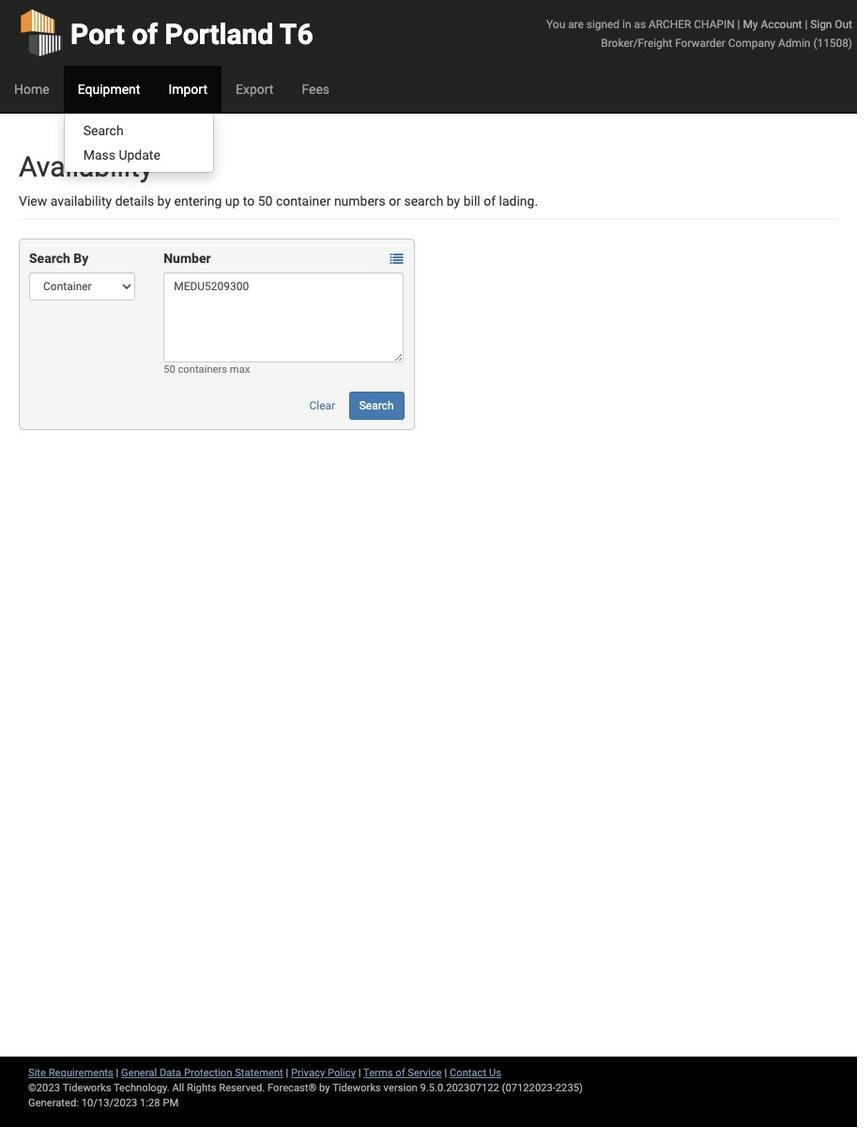Task type: vqa. For each thing, say whether or not it's contained in the screenshot.
availability
yes



Task type: locate. For each thing, give the bounding box(es) containing it.
| left the my
[[738, 18, 741, 31]]

2 vertical spatial search
[[359, 399, 394, 412]]

pm
[[163, 1097, 179, 1109]]

technology.
[[114, 1082, 170, 1094]]

0 vertical spatial 50
[[258, 194, 273, 209]]

sign
[[811, 18, 833, 31]]

forwarder
[[676, 37, 726, 50]]

import
[[169, 82, 208, 97]]

search up mass
[[83, 123, 124, 138]]

of
[[132, 18, 158, 51], [484, 194, 496, 209], [396, 1067, 405, 1079]]

entering
[[174, 194, 222, 209]]

contact
[[450, 1067, 487, 1079]]

search inside "button"
[[359, 399, 394, 412]]

(07122023-
[[502, 1082, 556, 1094]]

to
[[243, 194, 255, 209]]

export
[[236, 82, 274, 97]]

of right port
[[132, 18, 158, 51]]

1 horizontal spatial search
[[83, 123, 124, 138]]

availability
[[50, 194, 112, 209]]

you are signed in as archer chapin | my account | sign out broker/freight forwarder company admin (11508)
[[547, 18, 853, 50]]

| up the forecast®
[[286, 1067, 289, 1079]]

mass
[[83, 147, 115, 163]]

site requirements link
[[28, 1067, 113, 1079]]

search
[[83, 123, 124, 138], [29, 251, 70, 266], [359, 399, 394, 412]]

broker/freight
[[602, 37, 673, 50]]

up
[[225, 194, 240, 209]]

import button
[[154, 66, 222, 113]]

50 right to on the left of the page
[[258, 194, 273, 209]]

0 vertical spatial of
[[132, 18, 158, 51]]

policy
[[328, 1067, 356, 1079]]

are
[[568, 18, 584, 31]]

50 left "containers"
[[164, 364, 175, 376]]

0 horizontal spatial of
[[132, 18, 158, 51]]

by right details
[[157, 194, 171, 209]]

1 horizontal spatial by
[[319, 1082, 330, 1094]]

container
[[276, 194, 331, 209]]

| up 9.5.0.202307122
[[445, 1067, 447, 1079]]

view
[[19, 194, 47, 209]]

50
[[258, 194, 273, 209], [164, 364, 175, 376]]

(11508)
[[814, 37, 853, 50]]

my
[[744, 18, 759, 31]]

search inside search mass update
[[83, 123, 124, 138]]

0 horizontal spatial search
[[29, 251, 70, 266]]

1 horizontal spatial of
[[396, 1067, 405, 1079]]

clear button
[[299, 392, 346, 420]]

by
[[74, 251, 89, 266]]

| left the general
[[116, 1067, 119, 1079]]

signed
[[587, 18, 620, 31]]

0 vertical spatial search
[[83, 123, 124, 138]]

in
[[623, 18, 632, 31]]

requirements
[[49, 1067, 113, 1079]]

2 horizontal spatial of
[[484, 194, 496, 209]]

by left bill
[[447, 194, 461, 209]]

general
[[121, 1067, 157, 1079]]

2235)
[[556, 1082, 583, 1094]]

1 vertical spatial search
[[29, 251, 70, 266]]

tideworks
[[333, 1082, 381, 1094]]

bill
[[464, 194, 481, 209]]

site
[[28, 1067, 46, 1079]]

site requirements | general data protection statement | privacy policy | terms of service | contact us ©2023 tideworks technology. all rights reserved. forecast® by tideworks version 9.5.0.202307122 (07122023-2235) generated: 10/13/2023 1:28 pm
[[28, 1067, 583, 1109]]

you
[[547, 18, 566, 31]]

out
[[835, 18, 853, 31]]

©2023 tideworks
[[28, 1082, 111, 1094]]

of inside port of portland t6 link
[[132, 18, 158, 51]]

admin
[[779, 37, 811, 50]]

by down privacy policy link
[[319, 1082, 330, 1094]]

of up version at bottom left
[[396, 1067, 405, 1079]]

2 horizontal spatial search
[[359, 399, 394, 412]]

generated:
[[28, 1097, 79, 1109]]

2 vertical spatial of
[[396, 1067, 405, 1079]]

search right "clear" button
[[359, 399, 394, 412]]

by
[[157, 194, 171, 209], [447, 194, 461, 209], [319, 1082, 330, 1094]]

export button
[[222, 66, 288, 113]]

view availability details by entering up to 50 container numbers or search by bill of lading.
[[19, 194, 538, 209]]

data
[[160, 1067, 181, 1079]]

by inside site requirements | general data protection statement | privacy policy | terms of service | contact us ©2023 tideworks technology. all rights reserved. forecast® by tideworks version 9.5.0.202307122 (07122023-2235) generated: 10/13/2023 1:28 pm
[[319, 1082, 330, 1094]]

0 horizontal spatial 50
[[164, 364, 175, 376]]

|
[[738, 18, 741, 31], [805, 18, 808, 31], [116, 1067, 119, 1079], [286, 1067, 289, 1079], [359, 1067, 361, 1079], [445, 1067, 447, 1079]]

portland
[[165, 18, 274, 51]]

search left by
[[29, 251, 70, 266]]

1 vertical spatial 50
[[164, 364, 175, 376]]

archer
[[649, 18, 692, 31]]

search
[[404, 194, 444, 209]]

1 horizontal spatial 50
[[258, 194, 273, 209]]

of right bill
[[484, 194, 496, 209]]



Task type: describe. For each thing, give the bounding box(es) containing it.
service
[[408, 1067, 442, 1079]]

reserved.
[[219, 1082, 265, 1094]]

clear
[[310, 399, 336, 412]]

0 horizontal spatial by
[[157, 194, 171, 209]]

search for by
[[29, 251, 70, 266]]

search mass update
[[83, 123, 160, 163]]

max
[[230, 364, 250, 376]]

protection
[[184, 1067, 232, 1079]]

privacy policy link
[[291, 1067, 356, 1079]]

search by
[[29, 251, 89, 266]]

sign out link
[[811, 18, 853, 31]]

9.5.0.202307122
[[420, 1082, 500, 1094]]

details
[[115, 194, 154, 209]]

all
[[172, 1082, 184, 1094]]

show list image
[[390, 253, 403, 266]]

port of portland t6
[[70, 18, 313, 51]]

port
[[70, 18, 125, 51]]

general data protection statement link
[[121, 1067, 283, 1079]]

search link
[[64, 118, 213, 143]]

search for mass
[[83, 123, 124, 138]]

statement
[[235, 1067, 283, 1079]]

containers
[[178, 364, 227, 376]]

equipment
[[78, 82, 140, 97]]

| up tideworks
[[359, 1067, 361, 1079]]

rights
[[187, 1082, 217, 1094]]

terms of service link
[[364, 1067, 442, 1079]]

search button
[[349, 392, 404, 420]]

my account link
[[744, 18, 803, 31]]

update
[[119, 147, 160, 163]]

forecast®
[[268, 1082, 317, 1094]]

mass update link
[[64, 143, 213, 167]]

home button
[[0, 66, 64, 113]]

fees
[[302, 82, 330, 97]]

1 vertical spatial of
[[484, 194, 496, 209]]

Number text field
[[164, 272, 404, 363]]

fees button
[[288, 66, 344, 113]]

home
[[14, 82, 49, 97]]

or
[[389, 194, 401, 209]]

port of portland t6 link
[[19, 0, 313, 66]]

availability
[[19, 150, 153, 183]]

lading.
[[499, 194, 538, 209]]

chapin
[[695, 18, 735, 31]]

as
[[634, 18, 646, 31]]

us
[[489, 1067, 502, 1079]]

1:28
[[140, 1097, 160, 1109]]

10/13/2023
[[81, 1097, 137, 1109]]

company
[[729, 37, 776, 50]]

number
[[164, 251, 211, 266]]

50 containers max
[[164, 364, 250, 376]]

of inside site requirements | general data protection statement | privacy policy | terms of service | contact us ©2023 tideworks technology. all rights reserved. forecast® by tideworks version 9.5.0.202307122 (07122023-2235) generated: 10/13/2023 1:28 pm
[[396, 1067, 405, 1079]]

numbers
[[334, 194, 386, 209]]

privacy
[[291, 1067, 325, 1079]]

t6
[[280, 18, 313, 51]]

equipment button
[[64, 66, 154, 113]]

version
[[384, 1082, 418, 1094]]

| left sign
[[805, 18, 808, 31]]

account
[[761, 18, 803, 31]]

2 horizontal spatial by
[[447, 194, 461, 209]]

contact us link
[[450, 1067, 502, 1079]]

terms
[[364, 1067, 393, 1079]]



